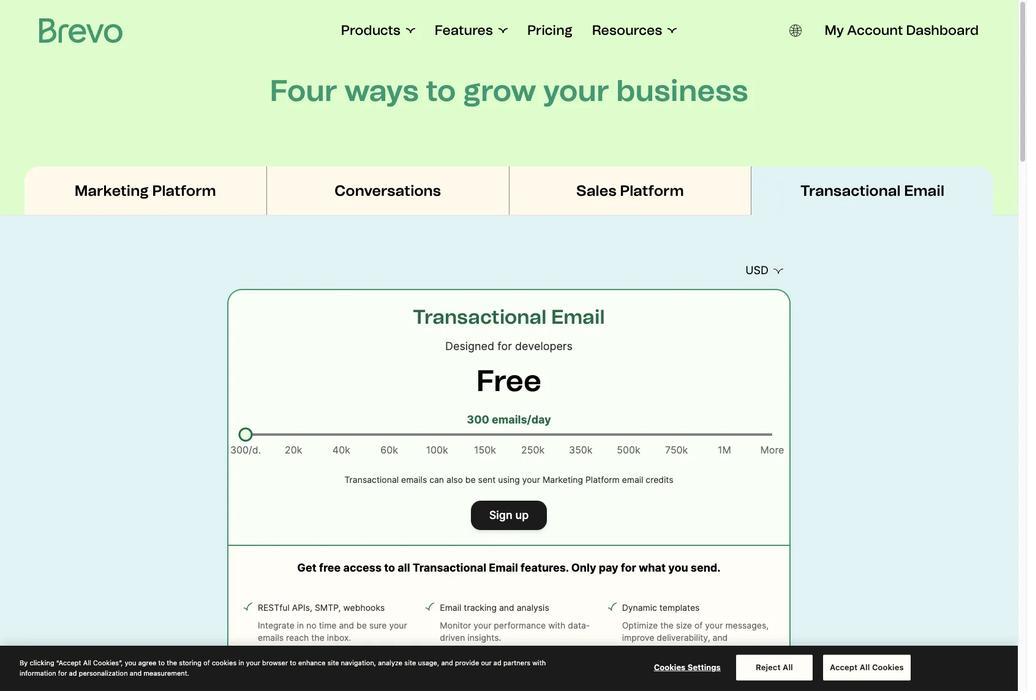 Task type: describe. For each thing, give the bounding box(es) containing it.
platform for marketing platform
[[152, 182, 216, 200]]

1 horizontal spatial ad
[[494, 659, 502, 667]]

dynamic
[[622, 603, 658, 613]]

300 emails/day
[[467, 414, 551, 427]]

information
[[20, 670, 56, 678]]

100k
[[426, 444, 448, 457]]

accept all cookies button
[[824, 656, 911, 681]]

sales platform link
[[510, 167, 752, 216]]

transactional email link
[[752, 167, 994, 216]]

clicking
[[30, 659, 54, 667]]

300/d.
[[230, 444, 261, 457]]

of inside optimize the size of your messages, improve deliverability, and personalize your content with our drag & drop editor.
[[695, 621, 703, 631]]

reject all button
[[737, 656, 813, 681]]

messages,
[[726, 621, 769, 631]]

250k
[[522, 444, 545, 457]]

features
[[435, 22, 493, 39]]

cookies
[[212, 659, 237, 667]]

marketing platform link
[[25, 167, 266, 216]]

send.
[[691, 562, 721, 575]]

1 site from the left
[[328, 659, 339, 667]]

conversations
[[335, 182, 441, 200]]

2 cookies from the left
[[873, 663, 904, 673]]

&
[[644, 658, 650, 668]]

no
[[307, 621, 317, 631]]

with inside by clicking "accept all cookies", you agree to the storing of cookies in your browser to enhance site navigation, analyze site usage, and provide our ad partners with information for ad personalization and measurement.
[[533, 659, 546, 667]]

can
[[430, 475, 444, 485]]

and inside the integrate in no time and be sure your emails reach the inbox.
[[339, 621, 354, 631]]

free
[[319, 562, 341, 575]]

driven
[[440, 633, 465, 644]]

up
[[516, 509, 529, 522]]

and right usage,
[[442, 659, 453, 667]]

designed
[[446, 340, 495, 353]]

to left all
[[384, 562, 395, 575]]

improve
[[622, 633, 655, 644]]

350k
[[569, 444, 593, 457]]

get free access to all transactional email features. only pay for what you send.
[[297, 562, 721, 575]]

inbox.
[[327, 633, 351, 644]]

marketing platform
[[75, 182, 216, 200]]

time
[[319, 621, 337, 631]]

my
[[825, 22, 845, 39]]

provide
[[455, 659, 479, 667]]

smtp,
[[315, 603, 341, 613]]

also
[[447, 475, 463, 485]]

to right the browser
[[290, 659, 297, 667]]

20k
[[285, 444, 302, 457]]

free
[[477, 363, 542, 399]]

"accept
[[56, 659, 81, 667]]

drop
[[652, 658, 672, 668]]

content
[[692, 645, 723, 656]]

1 horizontal spatial emails
[[401, 475, 427, 485]]

credits
[[646, 475, 674, 485]]

get
[[297, 562, 317, 575]]

resources
[[592, 22, 663, 39]]

be inside the integrate in no time and be sure your emails reach the inbox.
[[357, 621, 367, 631]]

60k
[[381, 444, 398, 457]]

using
[[498, 475, 520, 485]]

the inside the integrate in no time and be sure your emails reach the inbox.
[[311, 633, 325, 644]]

dynamic templates
[[622, 603, 700, 613]]

750k
[[666, 444, 688, 457]]

analysis
[[517, 603, 550, 613]]

1m
[[718, 444, 732, 457]]

insights.
[[468, 633, 502, 644]]

data-
[[568, 621, 590, 631]]

monitor
[[440, 621, 471, 631]]

all for reject all
[[783, 663, 794, 673]]

four ways to grow your business
[[270, 73, 749, 108]]

1 horizontal spatial for
[[498, 340, 512, 353]]

with inside optimize the size of your messages, improve deliverability, and personalize your content with our drag & drop editor.
[[725, 645, 743, 656]]

to left grow
[[426, 73, 456, 108]]

pricing
[[528, 22, 573, 39]]

sign
[[490, 509, 513, 522]]

1 vertical spatial for
[[621, 562, 637, 575]]

you inside by clicking "accept all cookies", you agree to the storing of cookies in your browser to enhance site navigation, analyze site usage, and provide our ad partners with information for ad personalization and measurement.
[[125, 659, 136, 667]]

cookies settings
[[654, 663, 721, 673]]

our inside by clicking "accept all cookies", you agree to the storing of cookies in your browser to enhance site navigation, analyze site usage, and provide our ad partners with information for ad personalization and measurement.
[[481, 659, 492, 667]]

browser
[[262, 659, 288, 667]]

emails/day
[[492, 414, 551, 427]]

emails inside the integrate in no time and be sure your emails reach the inbox.
[[258, 633, 284, 644]]

storing
[[179, 659, 202, 667]]

webhooks
[[343, 603, 385, 613]]

sign up button
[[471, 501, 547, 531]]

products link
[[341, 22, 415, 39]]

all for accept all cookies
[[860, 663, 871, 673]]

to up measurement.
[[158, 659, 165, 667]]

my account dashboard
[[825, 22, 979, 39]]

reach
[[286, 633, 309, 644]]

dashboard
[[907, 22, 979, 39]]

personalize
[[622, 645, 669, 656]]

2 site from the left
[[405, 659, 416, 667]]

features link
[[435, 22, 508, 39]]



Task type: vqa. For each thing, say whether or not it's contained in the screenshot.
Restful
yes



Task type: locate. For each thing, give the bounding box(es) containing it.
templates
[[660, 603, 700, 613]]

for up free
[[498, 340, 512, 353]]

developers
[[515, 340, 573, 353]]

resources link
[[592, 22, 677, 39]]

0 vertical spatial of
[[695, 621, 703, 631]]

2 vertical spatial for
[[58, 670, 67, 678]]

platform inside marketing platform link
[[152, 182, 216, 200]]

with left data-
[[549, 621, 566, 631]]

the
[[661, 621, 674, 631], [311, 633, 325, 644], [167, 659, 177, 667]]

optimize the size of your messages, improve deliverability, and personalize your content with our drag & drop editor.
[[622, 621, 769, 668]]

and up performance
[[499, 603, 515, 613]]

1 horizontal spatial transactional email
[[801, 182, 945, 200]]

1 vertical spatial the
[[311, 633, 325, 644]]

ad down the "accept
[[69, 670, 77, 678]]

0 vertical spatial in
[[297, 621, 304, 631]]

pay
[[599, 562, 619, 575]]

with inside monitor your performance with data- driven insights.
[[549, 621, 566, 631]]

transactional email inside "tab list"
[[801, 182, 945, 200]]

restful apis, smtp, webhooks
[[258, 603, 385, 613]]

apis,
[[292, 603, 313, 613]]

email
[[622, 475, 644, 485]]

1 horizontal spatial in
[[297, 621, 304, 631]]

ad
[[494, 659, 502, 667], [69, 670, 77, 678]]

and down agree
[[130, 670, 142, 678]]

four
[[270, 73, 338, 108]]

you left agree
[[125, 659, 136, 667]]

settings
[[688, 663, 721, 673]]

2 horizontal spatial the
[[661, 621, 674, 631]]

integrate
[[258, 621, 295, 631]]

conversations link
[[267, 167, 509, 216]]

by
[[20, 659, 28, 667]]

accept
[[831, 663, 858, 673]]

partners
[[504, 659, 531, 667]]

optimize
[[622, 621, 658, 631]]

40k
[[333, 444, 350, 457]]

cookies right accept
[[873, 663, 904, 673]]

0 horizontal spatial emails
[[258, 633, 284, 644]]

you right what
[[669, 562, 689, 575]]

all right accept
[[860, 663, 871, 673]]

be right also
[[466, 475, 476, 485]]

my account dashboard link
[[825, 22, 979, 39]]

150k
[[474, 444, 496, 457]]

and
[[499, 603, 515, 613], [339, 621, 354, 631], [713, 633, 728, 644], [442, 659, 453, 667], [130, 670, 142, 678]]

restful
[[258, 603, 290, 613]]

1 vertical spatial our
[[481, 659, 492, 667]]

1 vertical spatial with
[[725, 645, 743, 656]]

1 horizontal spatial be
[[466, 475, 476, 485]]

our inside optimize the size of your messages, improve deliverability, and personalize your content with our drag & drop editor.
[[745, 645, 758, 656]]

500k
[[617, 444, 641, 457]]

tab list
[[0, 167, 1019, 216]]

0 horizontal spatial all
[[83, 659, 91, 667]]

and up content
[[713, 633, 728, 644]]

performance
[[494, 621, 546, 631]]

1 horizontal spatial you
[[669, 562, 689, 575]]

products
[[341, 22, 401, 39]]

drag
[[622, 658, 642, 668]]

deliverability,
[[657, 633, 711, 644]]

all right the reject at right bottom
[[783, 663, 794, 673]]

0 horizontal spatial cookies
[[654, 663, 686, 673]]

in inside by clicking "accept all cookies", you agree to the storing of cookies in your browser to enhance site navigation, analyze site usage, and provide our ad partners with information for ad personalization and measurement.
[[239, 659, 244, 667]]

tracking
[[464, 603, 497, 613]]

with right content
[[725, 645, 743, 656]]

you
[[669, 562, 689, 575], [125, 659, 136, 667]]

of right size
[[695, 621, 703, 631]]

1 horizontal spatial all
[[783, 663, 794, 673]]

reject all
[[756, 663, 794, 673]]

all inside by clicking "accept all cookies", you agree to the storing of cookies in your browser to enhance site navigation, analyze site usage, and provide our ad partners with information for ad personalization and measurement.
[[83, 659, 91, 667]]

the left size
[[661, 621, 674, 631]]

email tracking and analysis
[[440, 603, 550, 613]]

pricing link
[[528, 22, 573, 39]]

0 horizontal spatial marketing
[[75, 182, 149, 200]]

brevo image
[[39, 18, 123, 43]]

sent
[[478, 475, 496, 485]]

be left sure
[[357, 621, 367, 631]]

0 horizontal spatial in
[[239, 659, 244, 667]]

0 horizontal spatial platform
[[152, 182, 216, 200]]

cookies right & on the right of the page
[[654, 663, 686, 673]]

0 vertical spatial the
[[661, 621, 674, 631]]

all inside accept all cookies button
[[860, 663, 871, 673]]

300
[[467, 414, 490, 427]]

your inside by clicking "accept all cookies", you agree to the storing of cookies in your browser to enhance site navigation, analyze site usage, and provide our ad partners with information for ad personalization and measurement.
[[246, 659, 260, 667]]

of inside by clicking "accept all cookies", you agree to the storing of cookies in your browser to enhance site navigation, analyze site usage, and provide our ad partners with information for ad personalization and measurement.
[[204, 659, 210, 667]]

ways
[[345, 73, 419, 108]]

all
[[398, 562, 410, 575]]

0 vertical spatial our
[[745, 645, 758, 656]]

0 vertical spatial ad
[[494, 659, 502, 667]]

in left no
[[297, 621, 304, 631]]

0 horizontal spatial our
[[481, 659, 492, 667]]

1 vertical spatial in
[[239, 659, 244, 667]]

0 horizontal spatial of
[[204, 659, 210, 667]]

1 vertical spatial emails
[[258, 633, 284, 644]]

0 horizontal spatial for
[[58, 670, 67, 678]]

1 vertical spatial ad
[[69, 670, 77, 678]]

2 vertical spatial with
[[533, 659, 546, 667]]

0 vertical spatial with
[[549, 621, 566, 631]]

by clicking "accept all cookies", you agree to the storing of cookies in your browser to enhance site navigation, analyze site usage, and provide our ad partners with information for ad personalization and measurement.
[[20, 659, 546, 678]]

analyze
[[378, 659, 403, 667]]

1 vertical spatial you
[[125, 659, 136, 667]]

button image
[[790, 25, 802, 37]]

0 vertical spatial marketing
[[75, 182, 149, 200]]

emails down integrate
[[258, 633, 284, 644]]

all
[[83, 659, 91, 667], [783, 663, 794, 673], [860, 663, 871, 673]]

our up the reject at right bottom
[[745, 645, 758, 656]]

transactional emails can also be sent using your marketing platform email credits
[[345, 475, 674, 485]]

and up 'inbox.'
[[339, 621, 354, 631]]

2 vertical spatial the
[[167, 659, 177, 667]]

reject
[[756, 663, 781, 673]]

with
[[549, 621, 566, 631], [725, 645, 743, 656], [533, 659, 546, 667]]

the inside optimize the size of your messages, improve deliverability, and personalize your content with our drag & drop editor.
[[661, 621, 674, 631]]

pricing slider desktop slider
[[239, 428, 253, 442]]

and inside optimize the size of your messages, improve deliverability, and personalize your content with our drag & drop editor.
[[713, 633, 728, 644]]

all right the "accept
[[83, 659, 91, 667]]

platform inside sales platform link
[[620, 182, 684, 200]]

in right cookies
[[239, 659, 244, 667]]

accept all cookies
[[831, 663, 904, 673]]

emails
[[401, 475, 427, 485], [258, 633, 284, 644]]

the up measurement.
[[167, 659, 177, 667]]

1 horizontal spatial site
[[405, 659, 416, 667]]

for down the "accept
[[58, 670, 67, 678]]

1 horizontal spatial of
[[695, 621, 703, 631]]

0 vertical spatial emails
[[401, 475, 427, 485]]

in inside the integrate in no time and be sure your emails reach the inbox.
[[297, 621, 304, 631]]

0 horizontal spatial you
[[125, 659, 136, 667]]

1 horizontal spatial with
[[549, 621, 566, 631]]

site
[[328, 659, 339, 667], [405, 659, 416, 667]]

0 vertical spatial you
[[669, 562, 689, 575]]

0 vertical spatial transactional email
[[801, 182, 945, 200]]

designed for developers
[[446, 340, 573, 353]]

1 horizontal spatial our
[[745, 645, 758, 656]]

navigation,
[[341, 659, 376, 667]]

monitor your performance with data- driven insights.
[[440, 621, 590, 644]]

more
[[761, 444, 785, 457]]

sign up
[[490, 509, 529, 522]]

your inside monitor your performance with data- driven insights.
[[474, 621, 492, 631]]

2 horizontal spatial for
[[621, 562, 637, 575]]

0 horizontal spatial site
[[328, 659, 339, 667]]

1 vertical spatial marketing
[[543, 475, 583, 485]]

0 horizontal spatial with
[[533, 659, 546, 667]]

2 horizontal spatial all
[[860, 663, 871, 673]]

for
[[498, 340, 512, 353], [621, 562, 637, 575], [58, 670, 67, 678]]

size
[[676, 621, 693, 631]]

2 horizontal spatial platform
[[620, 182, 684, 200]]

2 horizontal spatial with
[[725, 645, 743, 656]]

1 horizontal spatial the
[[311, 633, 325, 644]]

0 horizontal spatial transactional email
[[413, 306, 605, 329]]

1 vertical spatial be
[[357, 621, 367, 631]]

usd button
[[739, 260, 791, 282]]

tab list containing marketing platform
[[0, 167, 1019, 216]]

0 vertical spatial be
[[466, 475, 476, 485]]

0 vertical spatial for
[[498, 340, 512, 353]]

integrate in no time and be sure your emails reach the inbox.
[[258, 621, 407, 644]]

ad left partners in the bottom of the page
[[494, 659, 502, 667]]

1 cookies from the left
[[654, 663, 686, 673]]

business
[[617, 73, 749, 108]]

with right partners in the bottom of the page
[[533, 659, 546, 667]]

1 horizontal spatial platform
[[586, 475, 620, 485]]

1 horizontal spatial cookies
[[873, 663, 904, 673]]

only
[[572, 562, 597, 575]]

all inside 'reject all' button
[[783, 663, 794, 673]]

emails left the can
[[401, 475, 427, 485]]

0 horizontal spatial the
[[167, 659, 177, 667]]

1 horizontal spatial marketing
[[543, 475, 583, 485]]

your inside the integrate in no time and be sure your emails reach the inbox.
[[389, 621, 407, 631]]

site left usage,
[[405, 659, 416, 667]]

0 horizontal spatial be
[[357, 621, 367, 631]]

1 vertical spatial of
[[204, 659, 210, 667]]

the down no
[[311, 633, 325, 644]]

of right storing
[[204, 659, 210, 667]]

access
[[343, 562, 382, 575]]

for right pay at the bottom of page
[[621, 562, 637, 575]]

1 vertical spatial transactional email
[[413, 306, 605, 329]]

in
[[297, 621, 304, 631], [239, 659, 244, 667]]

what
[[639, 562, 666, 575]]

editor.
[[674, 658, 700, 668]]

sales platform
[[577, 182, 684, 200]]

be
[[466, 475, 476, 485], [357, 621, 367, 631]]

platform
[[152, 182, 216, 200], [620, 182, 684, 200], [586, 475, 620, 485]]

our right provide
[[481, 659, 492, 667]]

the inside by clicking "accept all cookies", you agree to the storing of cookies in your browser to enhance site navigation, analyze site usage, and provide our ad partners with information for ad personalization and measurement.
[[167, 659, 177, 667]]

site right enhance
[[328, 659, 339, 667]]

for inside by clicking "accept all cookies", you agree to the storing of cookies in your browser to enhance site navigation, analyze site usage, and provide our ad partners with information for ad personalization and measurement.
[[58, 670, 67, 678]]

marketing inside "tab list"
[[75, 182, 149, 200]]

platform for sales platform
[[620, 182, 684, 200]]

0 horizontal spatial ad
[[69, 670, 77, 678]]

usd
[[746, 264, 769, 277]]

grow
[[463, 73, 537, 108]]



